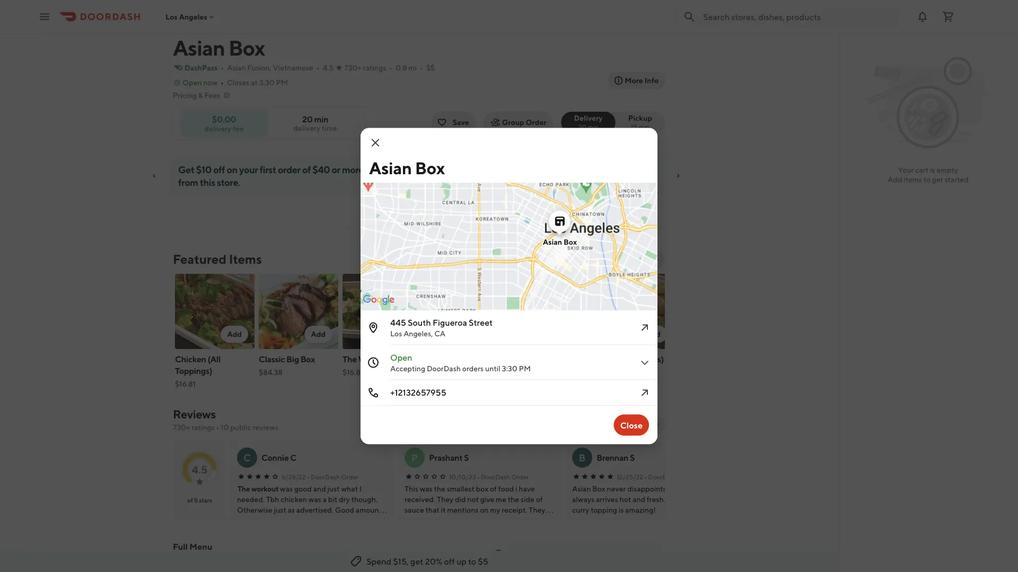 Task type: locate. For each thing, give the bounding box(es) containing it.
$18.69
[[426, 368, 449, 377], [510, 368, 533, 377]]

$16.81 down workout
[[343, 368, 363, 377]]

1 s from the left
[[464, 453, 469, 463]]

1 horizontal spatial (all
[[449, 355, 462, 365]]

accepting
[[390, 364, 425, 373]]

1 vertical spatial 730+
[[173, 424, 190, 432]]

to for up
[[468, 557, 476, 567]]

10/10/23
[[449, 474, 476, 481]]

s up 10/10/23
[[464, 453, 469, 463]]

4.5 right "vietnamese"
[[323, 63, 334, 72]]

3:30 for open
[[502, 364, 517, 373]]

get right the $15, at the bottom of page
[[411, 557, 423, 567]]

close asian box image
[[369, 137, 382, 149]]

0 horizontal spatial chicken
[[175, 355, 206, 365]]

add for (all
[[227, 330, 242, 339]]

(all right the 'tofu'
[[612, 355, 625, 365]]

1 vertical spatial ratings
[[192, 424, 215, 432]]

get down is
[[932, 175, 944, 184]]

to inside the your cart is empty add items to get started
[[924, 175, 931, 184]]

stars
[[199, 497, 212, 504]]

dashpass
[[185, 63, 218, 72]]

• right mi
[[420, 63, 423, 72]]

0 horizontal spatial ratings
[[192, 424, 215, 432]]

1 (all from the left
[[208, 355, 221, 365]]

3:30 right -
[[211, 554, 227, 563]]

min inside pickup 15 min
[[639, 123, 650, 130]]

b
[[579, 452, 586, 464]]

chicken (all toppings) $16.81
[[175, 355, 221, 389]]

click item image down click item icon
[[639, 387, 651, 400]]

(all for chicken
[[208, 355, 221, 365]]

los inside 445 south figueroa street los angeles, ca
[[390, 329, 402, 338]]

next button of carousel image
[[652, 255, 661, 264]]

0 horizontal spatial 3:30
[[211, 554, 227, 563]]

1 horizontal spatial of
[[302, 164, 311, 175]]

doordash right 12/25/22
[[648, 474, 678, 481]]

$16.81 up reviews link
[[175, 380, 196, 389]]

notification bell image
[[917, 10, 929, 23]]

angeles
[[179, 12, 207, 21]]

the for workout
[[343, 355, 357, 365]]

add for workout
[[395, 330, 409, 339]]

open now
[[182, 78, 218, 87]]

pm
[[276, 78, 288, 87], [519, 364, 531, 373]]

2 (all from the left
[[449, 355, 462, 365]]

click item image up click item icon
[[639, 322, 651, 334]]

• doordash order right 12/25/22
[[644, 474, 696, 481]]

1 horizontal spatial the
[[343, 355, 357, 365]]

the workout button
[[238, 484, 279, 495]]

workout
[[358, 355, 392, 365]]

• left 10
[[216, 424, 219, 432]]

delivery left fee
[[205, 124, 231, 133]]

1 add button from the left
[[221, 326, 248, 343]]

order methods option group
[[561, 112, 665, 133]]

pricing & fees button
[[173, 90, 231, 101]]

0 horizontal spatial 20
[[302, 114, 313, 124]]

0 vertical spatial get
[[932, 175, 944, 184]]

1 horizontal spatial toppings)
[[464, 355, 501, 365]]

&
[[198, 91, 203, 100]]

0 vertical spatial open
[[182, 78, 202, 87]]

prashant
[[429, 453, 463, 463]]

(all inside steak (all toppings) $18.69
[[449, 355, 462, 365]]

open up accepting
[[390, 353, 412, 363]]

chicken curry $18.69
[[510, 355, 564, 377]]

orders
[[462, 364, 484, 373]]

1 horizontal spatial s
[[630, 453, 635, 463]]

4.5 up of 5 stars
[[192, 464, 208, 476]]

15
[[631, 123, 638, 130]]

+12132657955
[[390, 388, 446, 398]]

3 • doordash order from the left
[[644, 474, 696, 481]]

0 horizontal spatial los
[[165, 12, 178, 21]]

1 horizontal spatial c
[[290, 453, 296, 463]]

1 horizontal spatial ratings
[[363, 63, 386, 72]]

connie c
[[261, 453, 296, 463]]

asian box image
[[182, 0, 223, 28]]

3:30 right "at" at the left of page
[[259, 78, 275, 87]]

20 inside 'delivery 20 min'
[[578, 123, 587, 130]]

(all for tofu
[[612, 355, 625, 365]]

min down delivery
[[588, 123, 599, 130]]

chicken inside chicken (all toppings) $16.81
[[175, 355, 206, 365]]

2 horizontal spatial • doordash order
[[644, 474, 696, 481]]

tofu (all toppings) image
[[594, 274, 674, 350]]

previous button of carousel image
[[631, 255, 640, 264]]

3:30
[[259, 78, 275, 87], [502, 364, 517, 373], [211, 554, 227, 563]]

asian fusion, vietnamese
[[227, 63, 313, 72]]

1 vertical spatial los
[[390, 329, 402, 338]]

spend $15, get 20% off up to $5
[[367, 557, 488, 567]]

doordash
[[427, 364, 461, 373], [311, 474, 340, 481], [481, 474, 510, 481], [648, 474, 678, 481]]

1 horizontal spatial off
[[444, 557, 455, 567]]

ratings left 0.8
[[363, 63, 386, 72]]

1 vertical spatial to
[[468, 557, 476, 567]]

delivery inside the $0.00 delivery fee
[[205, 124, 231, 133]]

0 horizontal spatial open
[[182, 78, 202, 87]]

0 vertical spatial los
[[165, 12, 178, 21]]

more info button
[[608, 72, 665, 89]]

1 horizontal spatial delivery
[[294, 124, 320, 133]]

toppings) down street
[[464, 355, 501, 365]]

$18.69 right until
[[510, 368, 533, 377]]

toppings) inside steak (all toppings) $18.69
[[464, 355, 501, 365]]

doordash right 10/10/23
[[481, 474, 510, 481]]

1 vertical spatial get
[[411, 557, 423, 567]]

s
[[464, 453, 469, 463], [630, 453, 635, 463]]

1 vertical spatial click item image
[[639, 387, 651, 400]]

open
[[182, 78, 202, 87], [390, 353, 412, 363]]

delivery 20 min
[[574, 114, 603, 130]]

1 horizontal spatial open
[[390, 353, 412, 363]]

• doordash order
[[307, 474, 359, 481], [477, 474, 529, 481], [644, 474, 696, 481]]

1 $18.69 from the left
[[426, 368, 449, 377]]

to right up
[[468, 557, 476, 567]]

3:30 right until
[[502, 364, 517, 373]]

$18.69 down "steak"
[[426, 368, 449, 377]]

0 horizontal spatial off
[[213, 164, 225, 175]]

the for workout
[[238, 485, 250, 494]]

2 • doordash order from the left
[[477, 474, 529, 481]]

to for items
[[924, 175, 931, 184]]

s up 12/25/22
[[630, 453, 635, 463]]

0 vertical spatial pm
[[276, 78, 288, 87]]

up
[[457, 557, 467, 567]]

20 inside 20 min delivery time
[[302, 114, 313, 124]]

add button for workout
[[388, 326, 416, 343]]

1 horizontal spatial $18.69
[[510, 368, 533, 377]]

min down pickup on the top
[[639, 123, 650, 130]]

0 horizontal spatial c
[[244, 452, 251, 464]]

0 horizontal spatial delivery
[[205, 124, 231, 133]]

toppings) for chicken (all toppings) $16.81
[[175, 366, 212, 376]]

off left up
[[444, 557, 455, 567]]

4.5
[[323, 63, 334, 72], [192, 464, 208, 476]]

1 vertical spatial pm
[[519, 364, 531, 373]]

1 horizontal spatial 20
[[578, 123, 587, 130]]

0 horizontal spatial (all
[[208, 355, 221, 365]]

(all inside chicken (all toppings) $16.81
[[208, 355, 221, 365]]

chicken
[[175, 355, 206, 365], [510, 355, 541, 365]]

0 horizontal spatial the
[[238, 485, 250, 494]]

los down 445
[[390, 329, 402, 338]]

730+ down reviews link
[[173, 424, 190, 432]]

min for delivery
[[588, 123, 599, 130]]

chicken for $18.69
[[510, 355, 541, 365]]

$16.81 inside 'the workout $16.81'
[[343, 368, 363, 377]]

0 vertical spatial click item image
[[639, 322, 651, 334]]

1 horizontal spatial los
[[390, 329, 402, 338]]

to
[[924, 175, 931, 184], [468, 557, 476, 567]]

next image
[[652, 421, 661, 429]]

more
[[342, 164, 364, 175]]

• right 'now'
[[221, 78, 224, 87]]

0 horizontal spatial of
[[187, 497, 193, 504]]

close button
[[614, 415, 649, 436]]

(all right "steak"
[[449, 355, 462, 365]]

1 horizontal spatial get
[[932, 175, 944, 184]]

min inside 'delivery 20 min'
[[588, 123, 599, 130]]

open inside open accepting doordash orders until 3:30 pm
[[390, 353, 412, 363]]

open for open accepting doordash orders until 3:30 pm
[[390, 353, 412, 363]]

0 vertical spatial off
[[213, 164, 225, 175]]

1 horizontal spatial pm
[[519, 364, 531, 373]]

add button for big
[[305, 326, 332, 343]]

2 horizontal spatial toppings)
[[627, 355, 664, 365]]

2 horizontal spatial 3:30
[[502, 364, 517, 373]]

toppings) right the 'tofu'
[[627, 355, 664, 365]]

2 $18.69 from the left
[[510, 368, 533, 377]]

20 down delivery
[[578, 123, 587, 130]]

3:30 inside full menu 10:00 am - 3:30 pm
[[211, 554, 227, 563]]

4 add button from the left
[[640, 326, 667, 343]]

is
[[930, 166, 935, 174]]

2 chicken from the left
[[510, 355, 541, 365]]

box
[[229, 35, 265, 60], [415, 158, 445, 178], [564, 238, 577, 247], [564, 238, 577, 247], [301, 355, 315, 365]]

$10
[[196, 164, 212, 175]]

click item image
[[639, 322, 651, 334], [639, 387, 651, 400]]

1 horizontal spatial 4.5
[[323, 63, 334, 72]]

asian box dialog
[[356, 128, 764, 445]]

of
[[302, 164, 311, 175], [187, 497, 193, 504]]

until
[[485, 364, 501, 373]]

curry
[[543, 355, 564, 365]]

your cart is empty add items to get started
[[888, 166, 969, 184]]

None radio
[[561, 112, 616, 133], [609, 112, 665, 133], [561, 112, 616, 133], [609, 112, 665, 133]]

0.8 mi • $$
[[396, 63, 435, 72]]

group
[[502, 118, 524, 127]]

doordash right 6/28/22 on the bottom left of page
[[311, 474, 340, 481]]

1 vertical spatial the
[[238, 485, 250, 494]]

1 vertical spatial 3:30
[[502, 364, 517, 373]]

1 • doordash order from the left
[[307, 474, 359, 481]]

pm down "vietnamese"
[[276, 78, 288, 87]]

1 vertical spatial of
[[187, 497, 193, 504]]

0 vertical spatial the
[[343, 355, 357, 365]]

ratings
[[363, 63, 386, 72], [192, 424, 215, 432]]

2 horizontal spatial (all
[[612, 355, 625, 365]]

2 vertical spatial 3:30
[[211, 554, 227, 563]]

chicken for toppings)
[[175, 355, 206, 365]]

steak
[[426, 355, 448, 365]]

0 vertical spatial 4.5
[[323, 63, 334, 72]]

chicken inside the chicken curry $18.69
[[510, 355, 541, 365]]

2 s from the left
[[630, 453, 635, 463]]

•
[[221, 63, 224, 72], [317, 63, 320, 72], [389, 63, 392, 72], [420, 63, 423, 72], [221, 78, 224, 87], [216, 424, 219, 432], [307, 474, 310, 481], [477, 474, 480, 481], [644, 474, 647, 481]]

min inside 20 min delivery time
[[314, 114, 328, 124]]

1 horizontal spatial • doordash order
[[477, 474, 529, 481]]

• doordash order for c
[[307, 474, 359, 481]]

1 chicken from the left
[[175, 355, 206, 365]]

connie
[[261, 453, 289, 463]]

1 vertical spatial open
[[390, 353, 412, 363]]

1 vertical spatial off
[[444, 557, 455, 567]]

0 vertical spatial 3:30
[[259, 78, 275, 87]]

doordash for b
[[648, 474, 678, 481]]

los left 'angeles' at the top of the page
[[165, 12, 178, 21]]

0 horizontal spatial s
[[464, 453, 469, 463]]

0 vertical spatial 730+
[[344, 63, 362, 72]]

the inside 'the workout $16.81'
[[343, 355, 357, 365]]

c
[[244, 452, 251, 464], [290, 453, 296, 463]]

toppings) inside chicken (all toppings) $16.81
[[175, 366, 212, 376]]

0 horizontal spatial toppings)
[[175, 366, 212, 376]]

closes
[[227, 78, 249, 87]]

• doordash order right 6/28/22 on the bottom left of page
[[307, 474, 359, 481]]

steak (all toppings) $18.69
[[426, 355, 501, 377]]

0 vertical spatial $16.81
[[343, 368, 363, 377]]

0 items, open order cart image
[[942, 10, 955, 23]]

brennan s
[[597, 453, 635, 463]]

pm left curry
[[519, 364, 531, 373]]

• left 0.8
[[389, 63, 392, 72]]

0 vertical spatial ratings
[[363, 63, 386, 72]]

delivery
[[294, 124, 320, 133], [205, 124, 231, 133]]

• doordash order right 10/10/23
[[477, 474, 529, 481]]

pickup 15 min
[[628, 114, 652, 130]]

off left on
[[213, 164, 225, 175]]

0 vertical spatial of
[[302, 164, 311, 175]]

730+ inside 'reviews 730+ ratings • 10 public reviews'
[[173, 424, 190, 432]]

0 horizontal spatial $16.81
[[175, 380, 196, 389]]

the inside button
[[238, 485, 250, 494]]

mi
[[409, 63, 417, 72]]

spend
[[367, 557, 392, 567]]

730+ ratings •
[[344, 63, 392, 72]]

toppings) for tofu (all toppings)
[[627, 355, 664, 365]]

0 horizontal spatial to
[[468, 557, 476, 567]]

1 horizontal spatial $16.81
[[343, 368, 363, 377]]

reviews 730+ ratings • 10 public reviews
[[173, 408, 278, 432]]

map region
[[356, 165, 764, 436]]

save button
[[432, 112, 476, 133]]

c left connie
[[244, 452, 251, 464]]

c right connie
[[290, 453, 296, 463]]

cart
[[916, 166, 929, 174]]

delivery left time
[[294, 124, 320, 133]]

$18.69 inside steak (all toppings) $18.69
[[426, 368, 449, 377]]

730+ left 0.8
[[344, 63, 362, 72]]

1 horizontal spatial min
[[588, 123, 599, 130]]

0 horizontal spatial $18.69
[[426, 368, 449, 377]]

items
[[229, 252, 262, 267]]

order
[[526, 118, 547, 127], [341, 474, 359, 481], [512, 474, 529, 481], [679, 474, 696, 481]]

(all
[[208, 355, 221, 365], [449, 355, 462, 365], [612, 355, 625, 365]]

0 horizontal spatial 4.5
[[192, 464, 208, 476]]

1 horizontal spatial chicken
[[510, 355, 541, 365]]

0 horizontal spatial 730+
[[173, 424, 190, 432]]

(all down chicken (all toppings) image
[[208, 355, 221, 365]]

1 horizontal spatial 3:30
[[259, 78, 275, 87]]

1 vertical spatial $16.81
[[175, 380, 196, 389]]

asian
[[173, 35, 225, 60], [227, 63, 246, 72], [369, 158, 412, 178], [543, 238, 562, 247], [543, 238, 562, 247]]

0 horizontal spatial • doordash order
[[307, 474, 359, 481]]

0 horizontal spatial min
[[314, 114, 328, 124]]

3 add button from the left
[[388, 326, 416, 343]]

ratings down reviews
[[192, 424, 215, 432]]

2 horizontal spatial min
[[639, 123, 650, 130]]

toppings)
[[464, 355, 501, 365], [627, 355, 664, 365], [175, 366, 212, 376]]

of left 5
[[187, 497, 193, 504]]

1 horizontal spatial to
[[924, 175, 931, 184]]

0 vertical spatial to
[[924, 175, 931, 184]]

doordash left orders
[[427, 364, 461, 373]]

get $10 off on your first order of $40 or more from this store.
[[178, 164, 364, 188]]

toppings) for steak (all toppings) $18.69
[[464, 355, 501, 365]]

2 add button from the left
[[305, 326, 332, 343]]

toppings) up reviews link
[[175, 366, 212, 376]]

3 (all from the left
[[612, 355, 625, 365]]

group order
[[502, 118, 547, 127]]

doordash for p
[[481, 474, 510, 481]]

to down cart
[[924, 175, 931, 184]]

min up $40
[[314, 114, 328, 124]]

classic big box $84.38
[[259, 355, 315, 377]]

select promotional banner element
[[404, 195, 434, 214]]

20%
[[425, 557, 443, 567]]

pm
[[228, 554, 239, 563]]

of left $40
[[302, 164, 311, 175]]

20 left time
[[302, 114, 313, 124]]

3:30 inside open accepting doordash orders until 3:30 pm
[[502, 364, 517, 373]]

get
[[932, 175, 944, 184], [411, 557, 423, 567]]

open up pricing & fees
[[182, 78, 202, 87]]

$5
[[478, 557, 488, 567]]

$16.81 inside chicken (all toppings) $16.81
[[175, 380, 196, 389]]



Task type: describe. For each thing, give the bounding box(es) containing it.
of 5 stars
[[187, 497, 212, 504]]

• right "vietnamese"
[[317, 63, 320, 72]]

your
[[239, 164, 258, 175]]

fees
[[204, 91, 220, 100]]

this
[[200, 177, 215, 188]]

1 horizontal spatial 730+
[[344, 63, 362, 72]]

the workout image
[[343, 274, 422, 350]]

order for b
[[679, 474, 696, 481]]

add button for (all
[[221, 326, 248, 343]]

powered by google image
[[363, 295, 395, 306]]

2 click item image from the top
[[639, 387, 651, 400]]

order
[[278, 164, 301, 175]]

20 min delivery time
[[294, 114, 337, 133]]

• doordash order for b
[[644, 474, 696, 481]]

featured items heading
[[173, 251, 262, 268]]

Item Search search field
[[512, 549, 657, 561]]

ratings inside 'reviews 730+ ratings • 10 public reviews'
[[192, 424, 215, 432]]

more
[[625, 76, 643, 85]]

workout
[[251, 485, 279, 494]]

now
[[203, 78, 218, 87]]

s for p
[[464, 453, 469, 463]]

save
[[453, 118, 469, 127]]

classic big box image
[[259, 274, 338, 350]]

full menu 10:00 am - 3:30 pm
[[173, 542, 239, 563]]

reviews
[[253, 424, 278, 432]]

click item image
[[639, 357, 651, 369]]

steak (all toppings) image
[[426, 274, 506, 350]]

10
[[221, 424, 229, 432]]

$18.69 inside the chicken curry $18.69
[[510, 368, 533, 377]]

the workout
[[238, 485, 279, 494]]

previous image
[[631, 421, 640, 429]]

$84.38
[[259, 368, 283, 377]]

doordash inside open accepting doordash orders until 3:30 pm
[[427, 364, 461, 373]]

order for p
[[512, 474, 529, 481]]

big
[[286, 355, 299, 365]]

los angeles
[[165, 12, 207, 21]]

$0.00 delivery fee
[[205, 114, 244, 133]]

vietnamese
[[273, 63, 313, 72]]

doordash for c
[[311, 474, 340, 481]]

group order button
[[484, 112, 553, 133]]

reviews
[[173, 408, 216, 422]]

started
[[945, 175, 969, 184]]

• closes at 3:30 pm
[[221, 78, 288, 87]]

• right 6/28/22 on the bottom left of page
[[307, 474, 310, 481]]

• doordash order for p
[[477, 474, 529, 481]]

figueroa
[[433, 318, 467, 328]]

or
[[332, 164, 340, 175]]

time
[[322, 124, 337, 133]]

p
[[412, 452, 418, 464]]

open menu image
[[38, 10, 51, 23]]

chicken (all toppings) image
[[175, 274, 255, 350]]

3:30 for full menu
[[211, 554, 227, 563]]

open accepting doordash orders until 3:30 pm
[[390, 353, 531, 373]]

get inside the your cart is empty add items to get started
[[932, 175, 944, 184]]

featured items
[[173, 252, 262, 267]]

10:00
[[173, 554, 193, 563]]

close
[[620, 421, 643, 431]]

1 click item image from the top
[[639, 322, 651, 334]]

min for pickup
[[639, 123, 650, 130]]

$$
[[426, 63, 435, 72]]

open for open now
[[182, 78, 202, 87]]

brennan
[[597, 453, 629, 463]]

full
[[173, 542, 188, 552]]

• inside 'reviews 730+ ratings • 10 public reviews'
[[216, 424, 219, 432]]

12/25/22
[[617, 474, 643, 481]]

menu
[[190, 542, 212, 552]]

prashant s
[[429, 453, 469, 463]]

0 horizontal spatial get
[[411, 557, 423, 567]]

empty
[[937, 166, 958, 174]]

s for b
[[630, 453, 635, 463]]

5
[[194, 497, 198, 504]]

-
[[207, 554, 210, 563]]

fee
[[233, 124, 244, 133]]

tofu
[[594, 355, 611, 365]]

add for big
[[311, 330, 326, 339]]

chicken curry image
[[510, 274, 590, 350]]

public
[[230, 424, 251, 432]]

ca
[[434, 329, 446, 338]]

add inside the your cart is empty add items to get started
[[888, 175, 902, 184]]

6/28/22
[[282, 474, 306, 481]]

1 vertical spatial 4.5
[[192, 464, 208, 476]]

south
[[408, 318, 431, 328]]

tofu (all toppings)
[[594, 355, 664, 365]]

0.8
[[396, 63, 407, 72]]

order for c
[[341, 474, 359, 481]]

more info
[[625, 76, 659, 85]]

dashpass •
[[185, 63, 224, 72]]

street
[[469, 318, 493, 328]]

delivery
[[574, 114, 603, 123]]

box inside classic big box $84.38
[[301, 355, 315, 365]]

first
[[260, 164, 276, 175]]

get
[[178, 164, 194, 175]]

fusion,
[[247, 63, 272, 72]]

am
[[195, 554, 205, 563]]

• right dashpass
[[221, 63, 224, 72]]

pm inside open accepting doordash orders until 3:30 pm
[[519, 364, 531, 373]]

(all for steak
[[449, 355, 462, 365]]

• right 10/10/23
[[477, 474, 480, 481]]

info
[[645, 76, 659, 85]]

• right 12/25/22
[[644, 474, 647, 481]]

los angeles button
[[165, 12, 216, 21]]

of inside get $10 off on your first order of $40 or more from this store.
[[302, 164, 311, 175]]

items
[[904, 175, 922, 184]]

angeles,
[[404, 329, 433, 338]]

445
[[390, 318, 406, 328]]

delivery inside 20 min delivery time
[[294, 124, 320, 133]]

off inside get $10 off on your first order of $40 or more from this store.
[[213, 164, 225, 175]]

pickup
[[628, 114, 652, 123]]

order inside group order button
[[526, 118, 547, 127]]

0 horizontal spatial pm
[[276, 78, 288, 87]]



Task type: vqa. For each thing, say whether or not it's contained in the screenshot.
THE DOING BUSINESS
no



